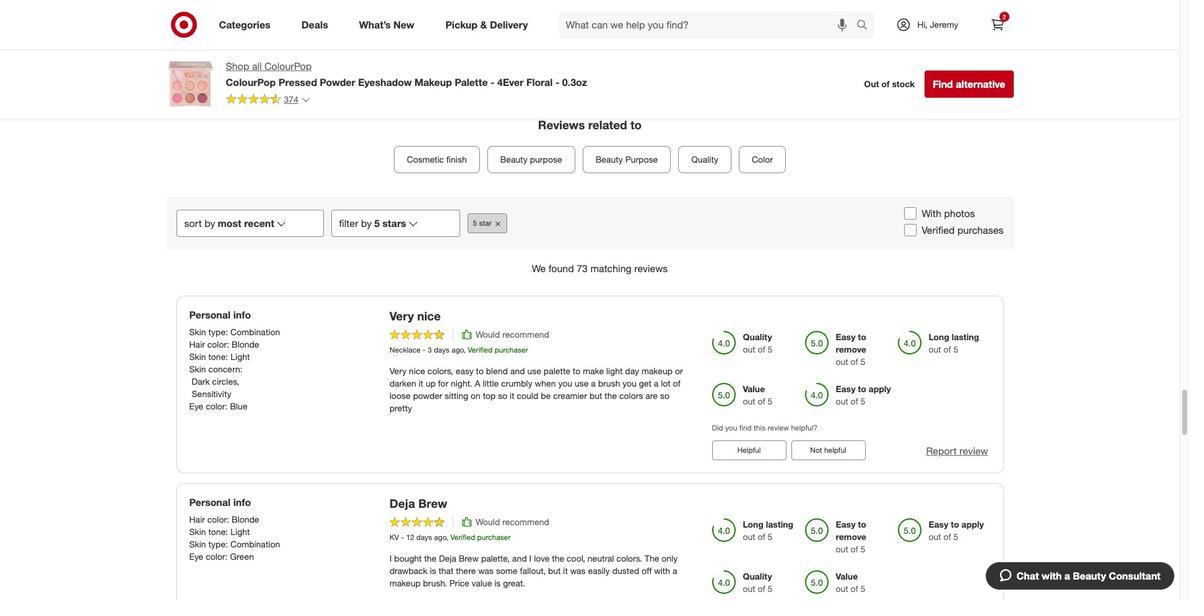 Task type: vqa. For each thing, say whether or not it's contained in the screenshot.


Task type: describe. For each thing, give the bounding box(es) containing it.
report review
[[926, 445, 988, 458]]

categories
[[219, 18, 270, 31]]

very nice
[[390, 309, 441, 323]]

0 vertical spatial is
[[430, 566, 436, 577]]

tone inside personal info skin type : combination hair color : blonde skin tone : light skin concern : dark circles , sensitivity eye color : blue
[[208, 352, 226, 362]]

loose
[[390, 391, 411, 401]]

deals link
[[291, 11, 344, 38]]

shop
[[226, 60, 249, 72]]

palette
[[544, 366, 570, 377]]

1 horizontal spatial use
[[575, 378, 589, 389]]

consultant
[[1109, 570, 1161, 583]]

new
[[393, 18, 414, 31]]

4ever
[[497, 76, 524, 88]]

0 vertical spatial long lasting out of 5
[[929, 332, 979, 355]]

easily
[[588, 566, 610, 577]]

1 so from the left
[[498, 391, 507, 401]]

could
[[517, 391, 538, 401]]

0 horizontal spatial use
[[527, 366, 541, 377]]

by for sort by
[[205, 217, 215, 229]]

makeup inside i bought the deja brew palette, and i love the cool, neutral colors. the only drawback is that there was some fallout, but it was easily dusted off with a makeup brush. price value is great.
[[390, 578, 421, 589]]

2 link
[[984, 11, 1011, 38]]

beauty for beauty purpose
[[500, 154, 528, 165]]

color button
[[739, 146, 786, 173]]

1 horizontal spatial you
[[623, 378, 637, 389]]

2 was from the left
[[570, 566, 586, 577]]

a down the make
[[591, 378, 596, 389]]

necklace
[[390, 346, 421, 355]]

the
[[645, 554, 659, 564]]

eye inside personal info hair color : blonde skin tone : light skin type : combination eye color : green
[[189, 552, 203, 562]]

this
[[754, 424, 766, 433]]

recent
[[244, 217, 274, 229]]

great.
[[503, 578, 525, 589]]

days for brew
[[416, 533, 432, 542]]

not
[[810, 446, 822, 455]]

0 vertical spatial lasting
[[952, 332, 979, 342]]

powder
[[413, 391, 442, 401]]

shop all colourpop colourpop pressed powder eyeshadow makeup palette - 4ever floral - 0.3oz
[[226, 60, 587, 88]]

easy to remove out of 5 for value
[[836, 519, 866, 555]]

find
[[739, 424, 752, 433]]

2 horizontal spatial beauty
[[1073, 570, 1106, 583]]

- left 4ever
[[491, 76, 495, 88]]

guest review image 6 of 12, zoom in image
[[721, 0, 798, 41]]

light inside personal info skin type : combination hair color : blonde skin tone : light skin concern : dark circles , sensitivity eye color : blue
[[231, 352, 250, 362]]

make
[[583, 366, 604, 377]]

all
[[252, 60, 262, 72]]

fallout,
[[520, 566, 546, 577]]

price
[[449, 578, 469, 589]]

for
[[438, 378, 448, 389]]

remove for easy
[[836, 344, 866, 355]]

colors.
[[616, 554, 642, 564]]

beauty for beauty purpose
[[596, 154, 623, 165]]

star
[[479, 218, 492, 228]]

2
[[1003, 13, 1006, 20]]

floral
[[526, 76, 553, 88]]

we
[[532, 263, 546, 275]]

brush
[[598, 378, 620, 389]]

1 horizontal spatial is
[[494, 578, 501, 589]]

1 vertical spatial easy to apply out of 5
[[929, 519, 984, 542]]

there
[[456, 566, 476, 577]]

cool,
[[567, 554, 585, 564]]

blue
[[230, 401, 247, 412]]

purpose
[[625, 154, 658, 165]]

and for brew
[[512, 554, 527, 564]]

2 i from the left
[[529, 554, 532, 564]]

Verified purchases checkbox
[[904, 224, 917, 237]]

chat with a beauty consultant
[[1017, 570, 1161, 583]]

what's
[[359, 18, 391, 31]]

when
[[535, 378, 556, 389]]

5 skin from the top
[[189, 539, 206, 550]]

colors,
[[428, 366, 453, 377]]

brew inside i bought the deja brew palette, and i love the cool, neutral colors. the only drawback is that there was some fallout, but it was easily dusted off with a makeup brush. price value is great.
[[459, 554, 479, 564]]

i bought the deja brew palette, and i love the cool, neutral colors. the only drawback is that there was some fallout, but it was easily dusted off with a makeup brush. price value is great.
[[390, 554, 678, 589]]

find alternative button
[[925, 71, 1014, 98]]

review right this
[[768, 424, 789, 433]]

makeup inside very nice colors, easy to blend and use palette to make light day makeup or darken it up for night. a little crumbly when you use a brush you get a lot of loose powder sitting on top so it could be creamier but the colors are so pretty
[[642, 366, 673, 377]]

0 vertical spatial it
[[419, 378, 423, 389]]

2 horizontal spatial value
[[836, 571, 858, 582]]

a left lot
[[654, 378, 659, 389]]

see more review images button
[[808, 0, 886, 41]]

and for nice
[[510, 366, 525, 377]]

helpful button
[[712, 441, 786, 461]]

personal info hair color : blonde skin tone : light skin type : combination eye color : green
[[189, 497, 280, 562]]

5 star button
[[467, 213, 507, 233]]

jeremy
[[930, 19, 958, 30]]

love
[[534, 554, 550, 564]]

very for very nice colors, easy to blend and use palette to make light day makeup or darken it up for night. a little crumbly when you use a brush you get a lot of loose powder sitting on top so it could be creamier but the colors are so pretty
[[390, 366, 407, 377]]

filter by 5 stars
[[339, 217, 406, 229]]

personal for very nice
[[189, 309, 231, 322]]

report
[[926, 445, 957, 458]]

with
[[922, 207, 941, 220]]

review inside button
[[592, 74, 615, 84]]

necklace - 3 days ago , verified purchaser
[[390, 346, 528, 355]]

type inside personal info skin type : combination hair color : blonde skin tone : light skin concern : dark circles , sensitivity eye color : blue
[[208, 327, 226, 338]]

circles
[[212, 377, 237, 387]]

related
[[588, 118, 627, 132]]

creamier
[[553, 391, 587, 401]]

0 vertical spatial apply
[[869, 384, 891, 394]]

- left 12
[[401, 533, 404, 542]]

blonde inside personal info hair color : blonde skin tone : light skin type : combination eye color : green
[[232, 515, 259, 525]]

2 so from the left
[[660, 391, 669, 401]]

- left 3
[[423, 346, 426, 355]]

remove for value
[[836, 532, 866, 542]]

beauty purpose
[[596, 154, 658, 165]]

quality
[[691, 154, 718, 165]]

nice for very nice
[[417, 309, 441, 323]]

kv - 12 days ago , verified purchaser
[[390, 533, 511, 542]]

by for filter by
[[361, 217, 372, 229]]

delivery
[[490, 18, 528, 31]]

light inside personal info hair color : blonde skin tone : light skin type : combination eye color : green
[[231, 527, 250, 538]]

are
[[646, 391, 658, 401]]

day
[[625, 366, 639, 377]]

1 quality out of 5 from the top
[[743, 332, 773, 355]]

green
[[230, 552, 254, 562]]

stars
[[382, 217, 406, 229]]

not helpful
[[810, 446, 846, 455]]

brush.
[[423, 578, 447, 589]]

light
[[606, 366, 623, 377]]

sensitivity
[[192, 389, 231, 400]]

a inside i bought the deja brew palette, and i love the cool, neutral colors. the only drawback is that there was some fallout, but it was easily dusted off with a makeup brush. price value is great.
[[673, 566, 677, 577]]

1 vertical spatial long lasting out of 5
[[743, 519, 793, 542]]

helpful?
[[791, 424, 817, 433]]

what's new
[[359, 18, 414, 31]]

0 horizontal spatial lasting
[[766, 519, 793, 530]]

color
[[752, 154, 773, 165]]

a inside button
[[585, 74, 590, 84]]

finish
[[446, 154, 467, 165]]

would recommend for very nice
[[476, 329, 549, 340]]

2 quality out of 5 from the top
[[743, 571, 773, 594]]

guest review image 1 of 12, zoom in image
[[284, 0, 362, 41]]

alternative
[[956, 78, 1005, 90]]

1 quality from the top
[[743, 332, 772, 342]]

get
[[639, 378, 651, 389]]

0 horizontal spatial you
[[558, 378, 572, 389]]

info for very nice
[[233, 309, 251, 322]]

see
[[828, 0, 843, 1]]

0 vertical spatial brew
[[418, 497, 447, 511]]

categories link
[[208, 11, 286, 38]]

1 was from the left
[[478, 566, 494, 577]]

beauty purpose button
[[487, 146, 575, 173]]

would for deja brew
[[476, 517, 500, 528]]

up
[[426, 378, 436, 389]]

a inside button
[[1065, 570, 1070, 583]]

0 horizontal spatial the
[[424, 554, 436, 564]]

search
[[851, 20, 881, 32]]

of inside very nice colors, easy to blend and use palette to make light day makeup or darken it up for night. a little crumbly when you use a brush you get a lot of loose powder sitting on top so it could be creamier but the colors are so pretty
[[673, 378, 680, 389]]

5 inside button
[[473, 218, 477, 228]]

pressed
[[279, 76, 317, 88]]

ago for deja brew
[[434, 533, 446, 542]]

1 skin from the top
[[189, 327, 206, 338]]

personal for deja brew
[[189, 497, 231, 509]]

recommend for very nice
[[502, 329, 549, 340]]



Task type: locate. For each thing, give the bounding box(es) containing it.
review
[[819, 3, 844, 13], [592, 74, 615, 84], [768, 424, 789, 433], [960, 445, 988, 458]]

0 vertical spatial easy to apply out of 5
[[836, 384, 891, 407]]

blonde up green
[[232, 515, 259, 525]]

is
[[430, 566, 436, 577], [494, 578, 501, 589]]

1 horizontal spatial the
[[552, 554, 564, 564]]

1 horizontal spatial so
[[660, 391, 669, 401]]

eye down sensitivity
[[189, 401, 203, 412]]

0 vertical spatial would
[[476, 329, 500, 340]]

1 horizontal spatial long
[[929, 332, 949, 342]]

and up some
[[512, 554, 527, 564]]

palette,
[[481, 554, 510, 564]]

nice inside very nice colors, easy to blend and use palette to make light day makeup or darken it up for night. a little crumbly when you use a brush you get a lot of loose powder sitting on top so it could be creamier but the colors are so pretty
[[409, 366, 425, 377]]

2 vertical spatial verified
[[450, 533, 475, 542]]

nice for very nice colors, easy to blend and use palette to make light day makeup or darken it up for night. a little crumbly when you use a brush you get a lot of loose powder sitting on top so it could be creamier but the colors are so pretty
[[409, 366, 425, 377]]

review right report
[[960, 445, 988, 458]]

purchaser for deja brew
[[477, 533, 511, 542]]

0 vertical spatial tone
[[208, 352, 226, 362]]

1 recommend from the top
[[502, 329, 549, 340]]

0 vertical spatial blonde
[[232, 340, 259, 350]]

would recommend
[[476, 329, 549, 340], [476, 517, 549, 528]]

only
[[662, 554, 678, 564]]

we found 73 matching reviews
[[532, 263, 668, 275]]

long lasting out of 5
[[929, 332, 979, 355], [743, 519, 793, 542]]

1 vertical spatial remove
[[836, 532, 866, 542]]

verified
[[922, 224, 955, 236], [468, 346, 493, 355], [450, 533, 475, 542]]

1 horizontal spatial ,
[[446, 533, 448, 542]]

0 vertical spatial verified
[[922, 224, 955, 236]]

cosmetic finish
[[407, 154, 467, 165]]

2 tone from the top
[[208, 527, 226, 538]]

not helpful button
[[791, 441, 866, 461]]

out
[[864, 79, 879, 89]]

combination
[[230, 327, 280, 338], [230, 539, 280, 550]]

a down only
[[673, 566, 677, 577]]

2 light from the top
[[231, 527, 250, 538]]

0 vertical spatial personal
[[189, 309, 231, 322]]

a right 'chat'
[[1065, 570, 1070, 583]]

the
[[605, 391, 617, 401], [424, 554, 436, 564], [552, 554, 564, 564]]

guest review image 2 of 12, zoom in image
[[372, 0, 449, 41]]

0 vertical spatial type
[[208, 327, 226, 338]]

purpose
[[530, 154, 562, 165]]

2 blonde from the top
[[232, 515, 259, 525]]

beauty purpose
[[500, 154, 562, 165]]

and inside very nice colors, easy to blend and use palette to make light day makeup or darken it up for night. a little crumbly when you use a brush you get a lot of loose powder sitting on top so it could be creamier but the colors are so pretty
[[510, 366, 525, 377]]

0 horizontal spatial it
[[419, 378, 423, 389]]

combination inside personal info skin type : combination hair color : blonde skin tone : light skin concern : dark circles , sensitivity eye color : blue
[[230, 327, 280, 338]]

ago up colors,
[[452, 346, 464, 355]]

hair inside personal info hair color : blonde skin tone : light skin type : combination eye color : green
[[189, 515, 205, 525]]

powder
[[320, 76, 355, 88]]

1 vertical spatial hair
[[189, 515, 205, 525]]

verified for brew
[[450, 533, 475, 542]]

verified for nice
[[468, 346, 493, 355]]

purchaser for very nice
[[495, 346, 528, 355]]

0 vertical spatial light
[[231, 352, 250, 362]]

2 very from the top
[[390, 366, 407, 377]]

, up that
[[446, 533, 448, 542]]

guest review image 5 of 12, zoom in image
[[634, 0, 711, 41]]

0 horizontal spatial long lasting out of 5
[[743, 519, 793, 542]]

1 horizontal spatial makeup
[[642, 366, 673, 377]]

but down 'brush'
[[590, 391, 602, 401]]

nice up darken at the bottom left
[[409, 366, 425, 377]]

purchaser up blend
[[495, 346, 528, 355]]

0 horizontal spatial long
[[743, 519, 764, 530]]

, up night.
[[464, 346, 466, 355]]

the down 'brush'
[[605, 391, 617, 401]]

2 personal from the top
[[189, 497, 231, 509]]

makeup up lot
[[642, 366, 673, 377]]

by right filter
[[361, 217, 372, 229]]

2 skin from the top
[[189, 352, 206, 362]]

colourpop down all
[[226, 76, 276, 88]]

you up the colors
[[623, 378, 637, 389]]

and up 'crumbly'
[[510, 366, 525, 377]]

on
[[471, 391, 480, 401]]

long
[[929, 332, 949, 342], [743, 519, 764, 530]]

top
[[483, 391, 496, 401]]

combination inside personal info hair color : blonde skin tone : light skin type : combination eye color : green
[[230, 539, 280, 550]]

1 vertical spatial use
[[575, 378, 589, 389]]

cosmetic finish button
[[394, 146, 480, 173]]

0 vertical spatial recommend
[[502, 329, 549, 340]]

info up green
[[233, 497, 251, 509]]

pickup & delivery link
[[435, 11, 543, 38]]

0 vertical spatial colourpop
[[264, 60, 312, 72]]

0 horizontal spatial was
[[478, 566, 494, 577]]

2 recommend from the top
[[502, 517, 549, 528]]

0 vertical spatial would recommend
[[476, 329, 549, 340]]

personal inside personal info hair color : blonde skin tone : light skin type : combination eye color : green
[[189, 497, 231, 509]]

0 horizontal spatial but
[[548, 566, 561, 577]]

info for deja brew
[[233, 497, 251, 509]]

0 vertical spatial ago
[[452, 346, 464, 355]]

purchaser
[[495, 346, 528, 355], [477, 533, 511, 542]]

combination up green
[[230, 539, 280, 550]]

2 vertical spatial ,
[[446, 533, 448, 542]]

guest review image 4 of 12, zoom in image
[[546, 0, 624, 41]]

easy inside very nice colors, easy to blend and use palette to make light day makeup or darken it up for night. a little crumbly when you use a brush you get a lot of loose powder sitting on top so it could be creamier but the colors are so pretty
[[456, 366, 474, 377]]

pickup
[[445, 18, 478, 31]]

beauty left consultant
[[1073, 570, 1106, 583]]

would up "palette,"
[[476, 517, 500, 528]]

What can we help you find? suggestions appear below search field
[[558, 11, 860, 38]]

1 horizontal spatial days
[[434, 346, 450, 355]]

3 skin from the top
[[189, 364, 206, 375]]

1 horizontal spatial brew
[[459, 554, 479, 564]]

1 vertical spatial tone
[[208, 527, 226, 538]]

kv
[[390, 533, 399, 542]]

but inside i bought the deja brew palette, and i love the cool, neutral colors. the only drawback is that there was some fallout, but it was easily dusted off with a makeup brush. price value is great.
[[548, 566, 561, 577]]

use up creamier
[[575, 378, 589, 389]]

1 vertical spatial combination
[[230, 539, 280, 550]]

0 vertical spatial remove
[[836, 344, 866, 355]]

recommend
[[502, 329, 549, 340], [502, 517, 549, 528]]

1 by from the left
[[205, 217, 215, 229]]

4 skin from the top
[[189, 527, 206, 538]]

1 would recommend from the top
[[476, 329, 549, 340]]

0 horizontal spatial with
[[654, 566, 670, 577]]

0 vertical spatial value out of 5
[[743, 384, 773, 407]]

2 hair from the top
[[189, 515, 205, 525]]

2 by from the left
[[361, 217, 372, 229]]

1 horizontal spatial long lasting out of 5
[[929, 332, 979, 355]]

found
[[549, 263, 574, 275]]

colourpop up pressed
[[264, 60, 312, 72]]

images
[[847, 3, 875, 13]]

1 info from the top
[[233, 309, 251, 322]]

1 tone from the top
[[208, 352, 226, 362]]

0 vertical spatial eye
[[189, 401, 203, 412]]

0 horizontal spatial value
[[472, 578, 492, 589]]

2 would from the top
[[476, 517, 500, 528]]

deja up that
[[439, 554, 456, 564]]

that
[[439, 566, 454, 577]]

1 eye from the top
[[189, 401, 203, 412]]

1 light from the top
[[231, 352, 250, 362]]

would up necklace - 3 days ago , verified purchaser
[[476, 329, 500, 340]]

verified down the with
[[922, 224, 955, 236]]

1 vertical spatial ,
[[237, 377, 239, 387]]

1 vertical spatial verified
[[468, 346, 493, 355]]

was down "palette,"
[[478, 566, 494, 577]]

1 i from the left
[[390, 554, 392, 564]]

1 vertical spatial would
[[476, 517, 500, 528]]

, for deja brew
[[446, 533, 448, 542]]

0 horizontal spatial value out of 5
[[743, 384, 773, 407]]

brew up there
[[459, 554, 479, 564]]

0 vertical spatial days
[[434, 346, 450, 355]]

but inside very nice colors, easy to blend and use palette to make light day makeup or darken it up for night. a little crumbly when you use a brush you get a lot of loose powder sitting on top so it could be creamier but the colors are so pretty
[[590, 391, 602, 401]]

reviews
[[634, 263, 668, 275]]

it inside i bought the deja brew palette, and i love the cool, neutral colors. the only drawback is that there was some fallout, but it was easily dusted off with a makeup brush. price value is great.
[[563, 566, 568, 577]]

purchases
[[957, 224, 1004, 236]]

ago right 12
[[434, 533, 446, 542]]

would for very nice
[[476, 329, 500, 340]]

sort
[[184, 217, 202, 229]]

value inside i bought the deja brew palette, and i love the cool, neutral colors. the only drawback is that there was some fallout, but it was easily dusted off with a makeup brush. price value is great.
[[472, 578, 492, 589]]

2 type from the top
[[208, 539, 226, 550]]

1 type from the top
[[208, 327, 226, 338]]

1 vertical spatial is
[[494, 578, 501, 589]]

find alternative
[[933, 78, 1005, 90]]

very nice colors, easy to blend and use palette to make light day makeup or darken it up for night. a little crumbly when you use a brush you get a lot of loose powder sitting on top so it could be creamier but the colors are so pretty
[[390, 366, 683, 414]]

it left up
[[419, 378, 423, 389]]

eye
[[189, 401, 203, 412], [189, 552, 203, 562]]

0.3oz
[[562, 76, 587, 88]]

0 vertical spatial quality out of 5
[[743, 332, 773, 355]]

1 vertical spatial light
[[231, 527, 250, 538]]

skin
[[189, 327, 206, 338], [189, 352, 206, 362], [189, 364, 206, 375], [189, 527, 206, 538], [189, 539, 206, 550]]

tone
[[208, 352, 226, 362], [208, 527, 226, 538]]

0 vertical spatial combination
[[230, 327, 280, 338]]

personal info skin type : combination hair color : blonde skin tone : light skin concern : dark circles , sensitivity eye color : blue
[[189, 309, 280, 412]]

deja inside i bought the deja brew palette, and i love the cool, neutral colors. the only drawback is that there was some fallout, but it was easily dusted off with a makeup brush. price value is great.
[[439, 554, 456, 564]]

chat
[[1017, 570, 1039, 583]]

more
[[846, 0, 866, 1]]

nice up 3
[[417, 309, 441, 323]]

value out of 5
[[743, 384, 773, 407], [836, 571, 865, 594]]

but down love
[[548, 566, 561, 577]]

by right the sort
[[205, 217, 215, 229]]

stock
[[892, 79, 915, 89]]

2 easy to remove out of 5 from the top
[[836, 519, 866, 555]]

is down some
[[494, 578, 501, 589]]

of
[[881, 79, 890, 89], [758, 344, 765, 355], [944, 344, 951, 355], [851, 357, 858, 367], [673, 378, 680, 389], [758, 396, 765, 407], [851, 396, 858, 407], [758, 532, 765, 542], [944, 532, 951, 542], [851, 544, 858, 555], [758, 584, 765, 594], [851, 584, 858, 594]]

hair inside personal info skin type : combination hair color : blonde skin tone : light skin concern : dark circles , sensitivity eye color : blue
[[189, 340, 205, 350]]

reviews
[[538, 118, 585, 132]]

0 vertical spatial and
[[510, 366, 525, 377]]

light up concern
[[231, 352, 250, 362]]

2 remove from the top
[[836, 532, 866, 542]]

1 vertical spatial value out of 5
[[836, 571, 865, 594]]

crumbly
[[501, 378, 532, 389]]

5 star
[[473, 218, 492, 228]]

verified up blend
[[468, 346, 493, 355]]

0 horizontal spatial by
[[205, 217, 215, 229]]

1 vertical spatial deja
[[439, 554, 456, 564]]

0 vertical spatial purchaser
[[495, 346, 528, 355]]

0 vertical spatial easy to remove out of 5
[[836, 332, 866, 367]]

filter
[[339, 217, 358, 229]]

a right write
[[585, 74, 590, 84]]

would recommend up "palette,"
[[476, 517, 549, 528]]

did you find this review helpful?
[[712, 424, 817, 433]]

1 vertical spatial and
[[512, 554, 527, 564]]

recommend up love
[[502, 517, 549, 528]]

you
[[558, 378, 572, 389], [623, 378, 637, 389], [725, 424, 737, 433]]

info
[[233, 309, 251, 322], [233, 497, 251, 509]]

you right the did
[[725, 424, 737, 433]]

1 vertical spatial it
[[510, 391, 514, 401]]

the right bought
[[424, 554, 436, 564]]

was down the cool,
[[570, 566, 586, 577]]

by
[[205, 217, 215, 229], [361, 217, 372, 229]]

personal inside personal info skin type : combination hair color : blonde skin tone : light skin concern : dark circles , sensitivity eye color : blue
[[189, 309, 231, 322]]

, for very nice
[[464, 346, 466, 355]]

1 vertical spatial makeup
[[390, 578, 421, 589]]

with photos
[[922, 207, 975, 220]]

recommend for deja brew
[[502, 517, 549, 528]]

1 horizontal spatial was
[[570, 566, 586, 577]]

0 horizontal spatial ago
[[434, 533, 446, 542]]

recommend up blend
[[502, 329, 549, 340]]

With photos checkbox
[[904, 208, 917, 220]]

2 horizontal spatial you
[[725, 424, 737, 433]]

matching
[[590, 263, 632, 275]]

use up the when
[[527, 366, 541, 377]]

0 vertical spatial deja
[[390, 497, 415, 511]]

verified purchases
[[922, 224, 1004, 236]]

0 vertical spatial nice
[[417, 309, 441, 323]]

2 horizontal spatial the
[[605, 391, 617, 401]]

info inside personal info hair color : blonde skin tone : light skin type : combination eye color : green
[[233, 497, 251, 509]]

hi,
[[917, 19, 928, 30]]

1 horizontal spatial it
[[510, 391, 514, 401]]

was
[[478, 566, 494, 577], [570, 566, 586, 577]]

0 horizontal spatial i
[[390, 554, 392, 564]]

1 horizontal spatial lasting
[[952, 332, 979, 342]]

beauty left "purpose"
[[500, 154, 528, 165]]

so down lot
[[660, 391, 669, 401]]

1 horizontal spatial i
[[529, 554, 532, 564]]

ago
[[452, 346, 464, 355], [434, 533, 446, 542]]

2 combination from the top
[[230, 539, 280, 550]]

review inside "button"
[[960, 445, 988, 458]]

deja up 12
[[390, 497, 415, 511]]

is up brush.
[[430, 566, 436, 577]]

light
[[231, 352, 250, 362], [231, 527, 250, 538]]

but
[[590, 391, 602, 401], [548, 566, 561, 577]]

1 blonde from the top
[[232, 340, 259, 350]]

1 vertical spatial colourpop
[[226, 76, 276, 88]]

2 eye from the top
[[189, 552, 203, 562]]

would recommend up blend
[[476, 329, 549, 340]]

search button
[[851, 11, 881, 41]]

0 horizontal spatial ,
[[237, 377, 239, 387]]

out
[[743, 344, 755, 355], [929, 344, 941, 355], [836, 357, 848, 367], [743, 396, 755, 407], [836, 396, 848, 407], [743, 532, 755, 542], [929, 532, 941, 542], [836, 544, 848, 555], [743, 584, 755, 594], [836, 584, 848, 594]]

1 horizontal spatial easy to apply out of 5
[[929, 519, 984, 542]]

so right top
[[498, 391, 507, 401]]

0 horizontal spatial makeup
[[390, 578, 421, 589]]

brew up "kv - 12 days ago , verified purchaser"
[[418, 497, 447, 511]]

- left write
[[555, 76, 560, 88]]

easy to remove out of 5
[[836, 332, 866, 367], [836, 519, 866, 555]]

1 vertical spatial apply
[[962, 519, 984, 530]]

1 horizontal spatial beauty
[[596, 154, 623, 165]]

1 horizontal spatial by
[[361, 217, 372, 229]]

1 vertical spatial quality
[[743, 571, 772, 582]]

0 horizontal spatial deja
[[390, 497, 415, 511]]

ago for very nice
[[452, 346, 464, 355]]

2 info from the top
[[233, 497, 251, 509]]

1 would from the top
[[476, 329, 500, 340]]

image of colourpop pressed powder eyeshadow makeup palette - 4ever floral - 0.3oz image
[[166, 59, 216, 109]]

2 quality from the top
[[743, 571, 772, 582]]

0 horizontal spatial is
[[430, 566, 436, 577]]

1 horizontal spatial apply
[[962, 519, 984, 530]]

write a review
[[565, 74, 615, 84]]

1 very from the top
[[390, 309, 414, 323]]

brew
[[418, 497, 447, 511], [459, 554, 479, 564]]

eye left green
[[189, 552, 203, 562]]

0 horizontal spatial apply
[[869, 384, 891, 394]]

chat with a beauty consultant button
[[985, 562, 1175, 591]]

i left love
[[529, 554, 532, 564]]

very inside very nice colors, easy to blend and use palette to make light day makeup or darken it up for night. a little crumbly when you use a brush you get a lot of loose powder sitting on top so it could be creamier but the colors are so pretty
[[390, 366, 407, 377]]

, inside personal info skin type : combination hair color : blonde skin tone : light skin concern : dark circles , sensitivity eye color : blue
[[237, 377, 239, 387]]

1 vertical spatial info
[[233, 497, 251, 509]]

3
[[428, 346, 432, 355]]

colors
[[619, 391, 643, 401]]

with right 'chat'
[[1042, 570, 1062, 583]]

neutral
[[588, 554, 614, 564]]

hair
[[189, 340, 205, 350], [189, 515, 205, 525]]

review inside see more review images
[[819, 3, 844, 13]]

deals
[[301, 18, 328, 31]]

0 horizontal spatial days
[[416, 533, 432, 542]]

1 horizontal spatial value
[[743, 384, 765, 394]]

and inside i bought the deja brew palette, and i love the cool, neutral colors. the only drawback is that there was some fallout, but it was easily dusted off with a makeup brush. price value is great.
[[512, 554, 527, 564]]

1 combination from the top
[[230, 327, 280, 338]]

it down the cool,
[[563, 566, 568, 577]]

quality
[[743, 332, 772, 342], [743, 571, 772, 582]]

days for nice
[[434, 346, 450, 355]]

0 horizontal spatial easy to apply out of 5
[[836, 384, 891, 407]]

tone inside personal info hair color : blonde skin tone : light skin type : combination eye color : green
[[208, 527, 226, 538]]

would
[[476, 329, 500, 340], [476, 517, 500, 528]]

verified up there
[[450, 533, 475, 542]]

1 remove from the top
[[836, 344, 866, 355]]

purchaser up "palette,"
[[477, 533, 511, 542]]

light up green
[[231, 527, 250, 538]]

bought
[[394, 554, 422, 564]]

makeup down drawback
[[390, 578, 421, 589]]

0 vertical spatial info
[[233, 309, 251, 322]]

1 vertical spatial ago
[[434, 533, 446, 542]]

1 hair from the top
[[189, 340, 205, 350]]

1 easy to remove out of 5 from the top
[[836, 332, 866, 367]]

days right 12
[[416, 533, 432, 542]]

very up darken at the bottom left
[[390, 366, 407, 377]]

blonde inside personal info skin type : combination hair color : blonde skin tone : light skin concern : dark circles , sensitivity eye color : blue
[[232, 340, 259, 350]]

73
[[577, 263, 588, 275]]

0 vertical spatial long
[[929, 332, 949, 342]]

type inside personal info hair color : blonde skin tone : light skin type : combination eye color : green
[[208, 539, 226, 550]]

with inside button
[[1042, 570, 1062, 583]]

0 vertical spatial hair
[[189, 340, 205, 350]]

0 vertical spatial use
[[527, 366, 541, 377]]

guest review image 3 of 12, zoom in image
[[459, 0, 536, 41]]

makeup
[[642, 366, 673, 377], [390, 578, 421, 589]]

0 horizontal spatial brew
[[418, 497, 447, 511]]

beauty left purpose
[[596, 154, 623, 165]]

with inside i bought the deja brew palette, and i love the cool, neutral colors. the only drawback is that there was some fallout, but it was easily dusted off with a makeup brush. price value is great.
[[654, 566, 670, 577]]

, down concern
[[237, 377, 239, 387]]

i left bought
[[390, 554, 392, 564]]

review right 0.3oz
[[592, 74, 615, 84]]

info inside personal info skin type : combination hair color : blonde skin tone : light skin concern : dark circles , sensitivity eye color : blue
[[233, 309, 251, 322]]

0 vertical spatial quality
[[743, 332, 772, 342]]

days right 3
[[434, 346, 450, 355]]

combination up concern
[[230, 327, 280, 338]]

2 would recommend from the top
[[476, 517, 549, 528]]

1 horizontal spatial value out of 5
[[836, 571, 865, 594]]

makeup
[[415, 76, 452, 88]]

eye inside personal info skin type : combination hair color : blonde skin tone : light skin concern : dark circles , sensitivity eye color : blue
[[189, 401, 203, 412]]

easy to remove out of 5 for easy
[[836, 332, 866, 367]]

review down see in the right top of the page
[[819, 3, 844, 13]]

the right love
[[552, 554, 564, 564]]

very for very nice
[[390, 309, 414, 323]]

1 personal from the top
[[189, 309, 231, 322]]

you up creamier
[[558, 378, 572, 389]]

the inside very nice colors, easy to blend and use palette to make light day makeup or darken it up for night. a little crumbly when you use a brush you get a lot of loose powder sitting on top so it could be creamier but the colors are so pretty
[[605, 391, 617, 401]]

1 vertical spatial long
[[743, 519, 764, 530]]

would recommend for deja brew
[[476, 517, 549, 528]]

with down only
[[654, 566, 670, 577]]

very up necklace
[[390, 309, 414, 323]]

easy to apply out of 5
[[836, 384, 891, 407], [929, 519, 984, 542]]

1 vertical spatial nice
[[409, 366, 425, 377]]

blonde up concern
[[232, 340, 259, 350]]

2 vertical spatial it
[[563, 566, 568, 577]]

0 vertical spatial makeup
[[642, 366, 673, 377]]

,
[[464, 346, 466, 355], [237, 377, 239, 387], [446, 533, 448, 542]]

it down 'crumbly'
[[510, 391, 514, 401]]

use
[[527, 366, 541, 377], [575, 378, 589, 389]]

info up concern
[[233, 309, 251, 322]]



